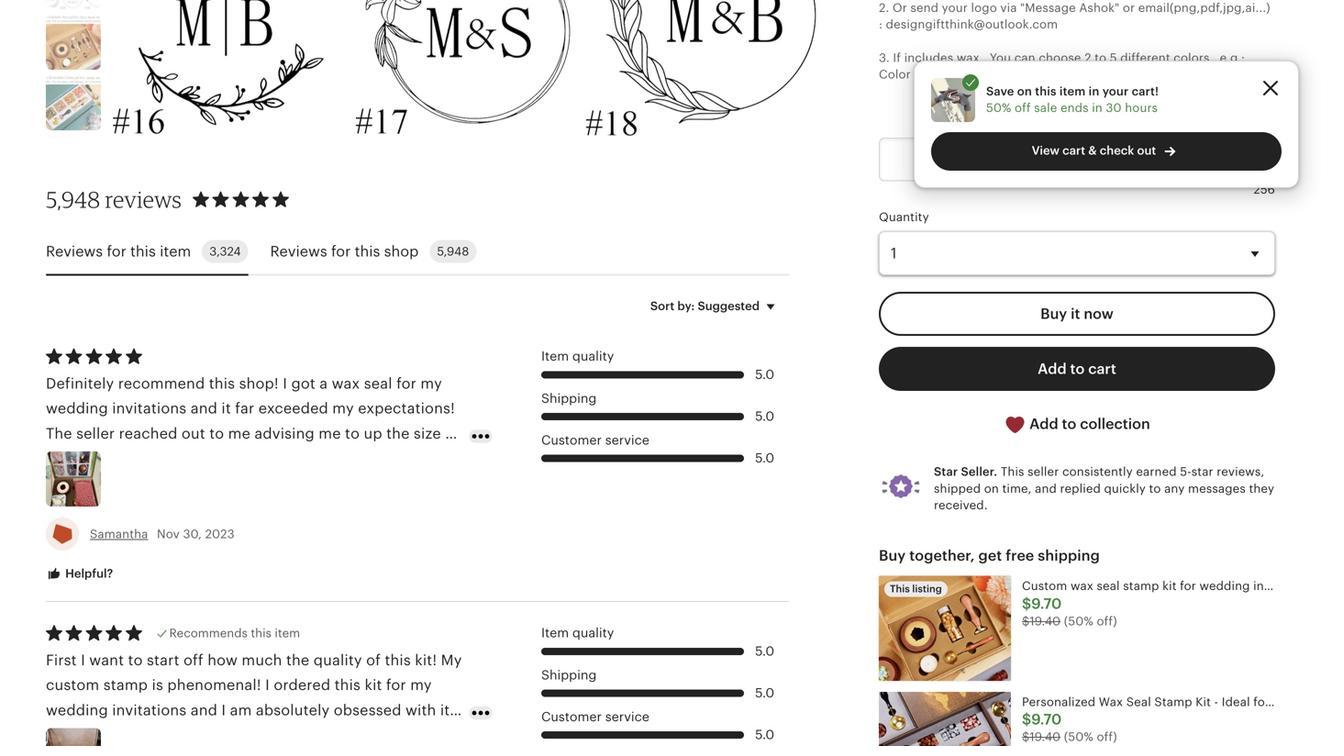 Task type: locate. For each thing, give the bounding box(es) containing it.
reviews for this item
[[46, 243, 191, 260]]

samantha link
[[90, 527, 148, 541]]

1 horizontal spatial your
[[1103, 84, 1129, 98]]

1 customer service from the top
[[542, 433, 650, 447]]

0 vertical spatial buy
[[1041, 305, 1068, 322]]

this down 'reviews'
[[130, 243, 156, 260]]

1 vertical spatial $ 9.70 $ 19.40 (50% off)
[[1023, 712, 1118, 744]]

"message
[[1021, 1, 1077, 14]]

add
[[1038, 361, 1067, 377], [1030, 416, 1059, 432]]

2 for from the left
[[331, 243, 351, 260]]

1 vertical spatial your
[[1103, 84, 1129, 98]]

1 vertical spatial item quality
[[542, 626, 614, 640]]

1 vertical spatial add
[[1030, 416, 1059, 432]]

via
[[1001, 1, 1018, 14]]

on
[[1018, 84, 1033, 98], [985, 482, 1000, 496]]

1 vertical spatial 19.40
[[1030, 730, 1061, 744]]

quickly
[[1105, 482, 1147, 496]]

5 5.0 from the top
[[756, 686, 775, 700]]

0 vertical spatial this
[[1001, 465, 1025, 479]]

reviews right "3,324"
[[270, 243, 327, 260]]

1 customer from the top
[[542, 433, 602, 447]]

0 vertical spatial quality
[[573, 349, 614, 364]]

logo
[[972, 1, 998, 14]]

, left you
[[983, 51, 987, 65]]

by:
[[678, 299, 695, 313]]

quality
[[573, 349, 614, 364], [573, 626, 614, 640]]

2 reviews from the left
[[270, 243, 327, 260]]

original
[[1059, 105, 1103, 119]]

0 vertical spatial your
[[942, 1, 968, 14]]

2 service from the top
[[606, 709, 650, 724]]

3,324
[[210, 245, 241, 259]]

to left collection
[[1063, 416, 1077, 432]]

: right e.g
[[1242, 51, 1246, 65]]

0 horizontal spatial your
[[942, 1, 968, 14]]

email(png,pdf,jpg,ai...)
[[1139, 1, 1271, 14]]

now
[[1084, 305, 1114, 322]]

2 item quality from the top
[[542, 626, 614, 640]]

1 for from the left
[[107, 243, 127, 260]]

5,948 up reviews for this item
[[46, 186, 100, 213]]

seller.
[[962, 465, 998, 479]]

add down 'buy it now'
[[1038, 361, 1067, 377]]

buy inside "button"
[[1041, 305, 1068, 322]]

, left #3
[[950, 68, 953, 81]]

1 vertical spatial (50%
[[1065, 730, 1094, 744]]

to right the 2
[[1095, 51, 1107, 65]]

shop
[[384, 243, 419, 260]]

2.
[[879, 1, 890, 14]]

2 (50% from the top
[[1065, 730, 1094, 744]]

2 item from the top
[[542, 626, 569, 640]]

view
[[1032, 144, 1060, 157]]

on up off in the right top of the page
[[1018, 84, 1033, 98]]

service for view details of this review photo by blair thompson
[[606, 709, 650, 724]]

0 vertical spatial shipping
[[542, 391, 597, 406]]

0 horizontal spatial :
[[879, 17, 883, 31]]

4 5.0 from the top
[[756, 644, 775, 659]]

cart down now
[[1089, 361, 1117, 377]]

0 horizontal spatial for
[[107, 243, 127, 260]]

for left shop
[[331, 243, 351, 260]]

quality for view details of this review photo by samantha
[[573, 349, 614, 364]]

save
[[987, 84, 1015, 98]]

nov
[[157, 527, 180, 541]]

1 vertical spatial :
[[1242, 51, 1246, 65]]

:
[[879, 17, 883, 31], [1242, 51, 1246, 65]]

0 vertical spatial 19.40
[[1030, 614, 1061, 628]]

0 vertical spatial off)
[[1097, 614, 1118, 628]]

2 customer service from the top
[[542, 709, 650, 724]]

custom wax seal stamp kit for wedding invitation custom wax image 8 image
[[46, 75, 101, 131]]

0 vertical spatial service
[[606, 433, 650, 447]]

if
[[894, 51, 902, 65]]

1 horizontal spatial for
[[331, 243, 351, 260]]

1 vertical spatial customer service
[[542, 709, 650, 724]]

2. or send your logo via "message ashok" or email(png,pdf,jpg,ai...) : designgiftthink@outlook.com
[[879, 1, 1271, 31]]

buy up this listing
[[879, 548, 906, 564]]

to inside this seller consistently earned 5-star reviews, shipped on time, and replied quickly to any messages they received.
[[1150, 482, 1162, 496]]

item inside 'tab list'
[[160, 243, 191, 260]]

your inside 2. or send your logo via "message ashok" or email(png,pdf,jpg,ai...) : designgiftthink@outlook.com
[[942, 1, 968, 14]]

customer service
[[542, 433, 650, 447], [542, 709, 650, 724]]

2 shipping from the top
[[542, 668, 597, 682]]

this inside save on this item in your cart! 50% off sale ends in 30 hours
[[1036, 84, 1057, 98]]

this up time,
[[1001, 465, 1025, 479]]

1 vertical spatial off)
[[1097, 730, 1118, 744]]

: down the 2. at the right top of the page
[[879, 17, 883, 31]]

1 service from the top
[[606, 433, 650, 447]]

to down the earned
[[1150, 482, 1162, 496]]

0 horizontal spatial on
[[985, 482, 1000, 496]]

0 horizontal spatial cart
[[1063, 144, 1086, 157]]

this left listing
[[890, 584, 910, 595]]

1 vertical spatial item
[[160, 243, 191, 260]]

this
[[1036, 84, 1057, 98], [130, 243, 156, 260], [355, 243, 380, 260], [251, 627, 272, 640]]

1 reviews from the left
[[46, 243, 103, 260]]

1 item from the top
[[542, 349, 569, 364]]

cart inside button
[[1089, 361, 1117, 377]]

0 horizontal spatial item
[[160, 243, 191, 260]]

this seller consistently earned 5-star reviews, shipped on time, and replied quickly to any messages they received.
[[935, 465, 1275, 512]]

1 item quality from the top
[[542, 349, 614, 364]]

in right see
[[1046, 105, 1056, 119]]

item left "3,324"
[[160, 243, 191, 260]]

and
[[1036, 482, 1057, 496]]

0 vertical spatial 9.70
[[1032, 596, 1062, 612]]

1 horizontal spatial this
[[1001, 465, 1025, 479]]

see in original language
[[1018, 105, 1159, 119]]

1 horizontal spatial buy
[[1041, 305, 1068, 322]]

to down buy it now "button"
[[1071, 361, 1085, 377]]

for
[[107, 243, 127, 260], [331, 243, 351, 260]]

shipped
[[935, 482, 981, 496]]

0 vertical spatial add
[[1038, 361, 1067, 377]]

19.40
[[1030, 614, 1061, 628], [1030, 730, 1061, 744]]

customer
[[542, 433, 602, 447], [542, 709, 602, 724]]

0 vertical spatial on
[[1018, 84, 1033, 98]]

for for item
[[107, 243, 127, 260]]

0 vertical spatial item
[[542, 349, 569, 364]]

this up sale
[[1036, 84, 1057, 98]]

1 horizontal spatial cart
[[1089, 361, 1117, 377]]

this
[[1001, 465, 1025, 479], [890, 584, 910, 595]]

1 horizontal spatial item
[[275, 627, 300, 640]]

suggested
[[698, 299, 760, 313]]

1 vertical spatial 9.70
[[1032, 712, 1062, 728]]

buy left it
[[1041, 305, 1068, 322]]

0 horizontal spatial reviews
[[46, 243, 103, 260]]

1 vertical spatial this
[[890, 584, 910, 595]]

1 quality from the top
[[573, 349, 614, 364]]

1 vertical spatial item
[[542, 626, 569, 640]]

customer service for view details of this review photo by blair thompson
[[542, 709, 650, 724]]

2023
[[205, 527, 235, 541]]

1 off) from the top
[[1097, 614, 1118, 628]]

this for save on this item in your cart! 50% off sale ends in 30 hours
[[1036, 84, 1057, 98]]

your inside save on this item in your cart! 50% off sale ends in 30 hours
[[1103, 84, 1129, 98]]

$ 9.70 $ 19.40 (50% off)
[[1023, 596, 1118, 628], [1023, 712, 1118, 744]]

5,948 for 5,948 reviews
[[46, 186, 100, 213]]

, left e.g
[[1214, 51, 1217, 65]]

4 $ from the top
[[1023, 730, 1030, 744]]

2 customer from the top
[[542, 709, 602, 724]]

1 vertical spatial service
[[606, 709, 650, 724]]

to
[[1095, 51, 1107, 65], [1071, 361, 1085, 377], [1063, 416, 1077, 432], [1150, 482, 1162, 496]]

3. if includes wax , you can choose 2 to 5 different colors , e.g : color #1 ,#2 , #3 ...
[[879, 51, 1246, 81]]

1 shipping from the top
[[542, 391, 597, 406]]

item quality
[[542, 349, 614, 364], [542, 626, 614, 640]]

2 $ from the top
[[1023, 614, 1030, 628]]

personalized wax seal stamp kit - ideal for wedding invitations, gifts, and special occasions, with initial wax seal image
[[879, 692, 1012, 746]]

item quality for view details of this review photo by blair thompson
[[542, 626, 614, 640]]

view details of this review photo by blair thompson image
[[46, 729, 101, 746]]

on down seller.
[[985, 482, 1000, 496]]

listing
[[913, 584, 943, 595]]

you
[[990, 51, 1012, 65]]

0 horizontal spatial buy
[[879, 548, 906, 564]]

5.0
[[756, 367, 775, 382], [756, 409, 775, 424], [756, 451, 775, 466], [756, 644, 775, 659], [756, 686, 775, 700], [756, 728, 775, 742]]

5,948 right shop
[[437, 245, 469, 259]]

1 horizontal spatial 5,948
[[437, 245, 469, 259]]

this inside this seller consistently earned 5-star reviews, shipped on time, and replied quickly to any messages they received.
[[1001, 465, 1025, 479]]

star
[[935, 465, 959, 479]]

1 horizontal spatial on
[[1018, 84, 1033, 98]]

tab list
[[46, 229, 789, 276]]

,
[[983, 51, 987, 65], [1214, 51, 1217, 65], [950, 68, 953, 81]]

your
[[942, 1, 968, 14], [1103, 84, 1129, 98]]

6 5.0 from the top
[[756, 728, 775, 742]]

your up designgiftthink@outlook.com
[[942, 1, 968, 14]]

to inside "add to collection" button
[[1063, 416, 1077, 432]]

view details of this review photo by samantha image
[[46, 452, 101, 507]]

0 vertical spatial 5,948
[[46, 186, 100, 213]]

item
[[542, 349, 569, 364], [542, 626, 569, 640]]

2 quality from the top
[[573, 626, 614, 640]]

1 vertical spatial quality
[[573, 626, 614, 640]]

for down 5,948 reviews
[[107, 243, 127, 260]]

reviews for reviews for this item
[[46, 243, 103, 260]]

9.70
[[1032, 596, 1062, 612], [1032, 712, 1062, 728]]

5-
[[1181, 465, 1192, 479]]

0 vertical spatial $ 9.70 $ 19.40 (50% off)
[[1023, 596, 1118, 628]]

0 vertical spatial :
[[879, 17, 883, 31]]

1 vertical spatial buy
[[879, 548, 906, 564]]

recommends this item
[[169, 627, 300, 640]]

item inside save on this item in your cart! 50% off sale ends in 30 hours
[[1060, 84, 1086, 98]]

2 5.0 from the top
[[756, 409, 775, 424]]

item up the ends
[[1060, 84, 1086, 98]]

0 horizontal spatial 5,948
[[46, 186, 100, 213]]

any
[[1165, 482, 1186, 496]]

1 vertical spatial shipping
[[542, 668, 597, 682]]

5,948
[[46, 186, 100, 213], [437, 245, 469, 259]]

2 $ 9.70 $ 19.40 (50% off) from the top
[[1023, 712, 1118, 744]]

reviews
[[46, 243, 103, 260], [270, 243, 327, 260]]

0 vertical spatial item
[[1060, 84, 1086, 98]]

...
[[974, 68, 985, 81]]

to inside add to cart button
[[1071, 361, 1085, 377]]

cart left &
[[1063, 144, 1086, 157]]

messages
[[1189, 482, 1247, 496]]

0 vertical spatial (50%
[[1065, 614, 1094, 628]]

item for for
[[160, 243, 191, 260]]

this left shop
[[355, 243, 380, 260]]

color
[[879, 68, 911, 81]]

1 vertical spatial 5,948
[[437, 245, 469, 259]]

1 $ from the top
[[1023, 596, 1032, 612]]

1 horizontal spatial :
[[1242, 51, 1246, 65]]

0 horizontal spatial this
[[890, 584, 910, 595]]

reviews down 5,948 reviews
[[46, 243, 103, 260]]

add up seller
[[1030, 416, 1059, 432]]

buy
[[1041, 305, 1068, 322], [879, 548, 906, 564]]

1 vertical spatial on
[[985, 482, 1000, 496]]

2 horizontal spatial item
[[1060, 84, 1086, 98]]

1 vertical spatial customer
[[542, 709, 602, 724]]

add to collection
[[1027, 416, 1151, 432]]

sale
[[1035, 101, 1058, 115]]

1 horizontal spatial reviews
[[270, 243, 327, 260]]

item right the "recommends"
[[275, 627, 300, 640]]

shipping
[[1039, 548, 1101, 564]]

view cart & check out
[[1032, 144, 1157, 157]]

0 vertical spatial customer
[[542, 433, 602, 447]]

1 vertical spatial cart
[[1089, 361, 1117, 377]]

0 vertical spatial customer service
[[542, 433, 650, 447]]

your up 30 on the right top of the page
[[1103, 84, 1129, 98]]

(50%
[[1065, 614, 1094, 628], [1065, 730, 1094, 744]]

0 vertical spatial item quality
[[542, 349, 614, 364]]



Task type: vqa. For each thing, say whether or not it's contained in the screenshot.
Add in the 'BUTTON'
yes



Task type: describe. For each thing, give the bounding box(es) containing it.
hours
[[1126, 101, 1159, 115]]

add for add to collection
[[1030, 416, 1059, 432]]

30
[[1107, 101, 1122, 115]]

helpful? button
[[32, 557, 127, 591]]

item for view details of this review photo by blair thompson
[[542, 626, 569, 640]]

to inside 3. if includes wax , you can choose 2 to 5 different colors , e.g : color #1 ,#2 , #3 ...
[[1095, 51, 1107, 65]]

this for reviews for this item
[[130, 243, 156, 260]]

samantha
[[90, 527, 148, 541]]

star seller.
[[935, 465, 998, 479]]

customer for view details of this review photo by samantha
[[542, 433, 602, 447]]

different
[[1121, 51, 1171, 65]]

check
[[1100, 144, 1135, 157]]

ashok"
[[1080, 1, 1120, 14]]

view cart & check out link
[[932, 132, 1282, 171]]

2 19.40 from the top
[[1030, 730, 1061, 744]]

add for add to cart
[[1038, 361, 1067, 377]]

or
[[1123, 1, 1136, 14]]

wax
[[957, 51, 980, 65]]

custom wax seal stamp kit for wedding invitation , custom wax stamp kit for gift , wax seal kit , initial wax seal stamp custom for gift image
[[879, 576, 1012, 681]]

this for reviews for this shop
[[355, 243, 380, 260]]

out
[[1138, 144, 1157, 157]]

shipping for view details of this review photo by blair thompson
[[542, 668, 597, 682]]

replied
[[1061, 482, 1102, 496]]

reviews
[[105, 186, 182, 213]]

: inside 2. or send your logo via "message ashok" or email(png,pdf,jpg,ai...) : designgiftthink@outlook.com
[[879, 17, 883, 31]]

e.g
[[1221, 51, 1239, 65]]

#1
[[915, 68, 926, 81]]

quantity
[[879, 210, 930, 224]]

buy for buy it now
[[1041, 305, 1068, 322]]

this for seller
[[1001, 465, 1025, 479]]

5,948 for 5,948
[[437, 245, 469, 259]]

2 vertical spatial item
[[275, 627, 300, 640]]

customer for view details of this review photo by blair thompson
[[542, 709, 602, 724]]

5
[[1111, 51, 1118, 65]]

2 horizontal spatial ,
[[1214, 51, 1217, 65]]

tab list containing reviews for this item
[[46, 229, 789, 276]]

reviews for this shop
[[270, 243, 419, 260]]

0 horizontal spatial ,
[[950, 68, 953, 81]]

&
[[1089, 144, 1098, 157]]

custom wax seal stamp kit for wedding invitation custom wax image 7 image
[[46, 15, 101, 70]]

samantha nov 30, 2023
[[90, 527, 235, 541]]

includes
[[905, 51, 954, 65]]

add to cart
[[1038, 361, 1117, 377]]

this listing
[[890, 584, 943, 595]]

this right the "recommends"
[[251, 627, 272, 640]]

see
[[1021, 105, 1043, 119]]

ends
[[1061, 101, 1089, 115]]

language
[[1106, 105, 1159, 119]]

buy for buy together, get free shipping
[[879, 548, 906, 564]]

send
[[911, 1, 939, 14]]

50%
[[987, 101, 1012, 115]]

recommends
[[169, 627, 248, 640]]

or
[[893, 1, 908, 14]]

item for on
[[1060, 84, 1086, 98]]

for for shop
[[331, 243, 351, 260]]

cart!
[[1132, 84, 1160, 98]]

collection
[[1081, 416, 1151, 432]]

sort by: suggested
[[651, 299, 760, 313]]

5,948 reviews
[[46, 186, 182, 213]]

2
[[1085, 51, 1092, 65]]

it
[[1071, 305, 1081, 322]]

2 off) from the top
[[1097, 730, 1118, 744]]

item quality for view details of this review photo by samantha
[[542, 349, 614, 364]]

reviews,
[[1218, 465, 1265, 479]]

customer service for view details of this review photo by samantha
[[542, 433, 650, 447]]

256
[[1254, 183, 1276, 196]]

consistently
[[1063, 465, 1133, 479]]

colors
[[1174, 51, 1210, 65]]

reviews for reviews for this shop
[[270, 243, 327, 260]]

1 19.40 from the top
[[1030, 614, 1061, 628]]

1 horizontal spatial ,
[[983, 51, 987, 65]]

in inside button
[[1046, 105, 1056, 119]]

1 $ 9.70 $ 19.40 (50% off) from the top
[[1023, 596, 1118, 628]]

3 $ from the top
[[1023, 712, 1032, 728]]

see in original language button
[[988, 94, 1167, 132]]

: inside 3. if includes wax , you can choose 2 to 5 different colors , e.g : color #1 ,#2 , #3 ...
[[1242, 51, 1246, 65]]

this for listing
[[890, 584, 910, 595]]

,#2
[[929, 68, 946, 81]]

add to cart button
[[879, 347, 1276, 391]]

1 (50% from the top
[[1065, 614, 1094, 628]]

helpful?
[[62, 567, 113, 581]]

quality for view details of this review photo by blair thompson
[[573, 626, 614, 640]]

on inside this seller consistently earned 5-star reviews, shipped on time, and replied quickly to any messages they received.
[[985, 482, 1000, 496]]

in left 30 on the right top of the page
[[1093, 101, 1103, 115]]

in up see in original language
[[1089, 84, 1100, 98]]

get
[[979, 548, 1003, 564]]

0 vertical spatial cart
[[1063, 144, 1086, 157]]

3 5.0 from the top
[[756, 451, 775, 466]]

buy it now
[[1041, 305, 1114, 322]]

star
[[1192, 465, 1214, 479]]

received.
[[935, 498, 988, 512]]

time,
[[1003, 482, 1032, 496]]

designgiftthink@outlook.com
[[886, 17, 1059, 31]]

1 9.70 from the top
[[1032, 596, 1062, 612]]

add to collection button
[[879, 402, 1276, 447]]

item for view details of this review photo by samantha
[[542, 349, 569, 364]]

seller
[[1028, 465, 1060, 479]]

earned
[[1137, 465, 1177, 479]]

save on this item in your cart! 50% off sale ends in 30 hours
[[987, 84, 1160, 115]]

shipping for view details of this review photo by samantha
[[542, 391, 597, 406]]

free
[[1006, 548, 1035, 564]]

2 9.70 from the top
[[1032, 712, 1062, 728]]

#3
[[957, 68, 970, 81]]

sort by: suggested button
[[637, 287, 796, 326]]

buy together, get free shipping
[[879, 548, 1101, 564]]

3.
[[879, 51, 890, 65]]

choose
[[1039, 51, 1082, 65]]

service for view details of this review photo by samantha
[[606, 433, 650, 447]]

sort
[[651, 299, 675, 313]]

off
[[1015, 101, 1032, 115]]

1 5.0 from the top
[[756, 367, 775, 382]]

together,
[[910, 548, 975, 564]]

they
[[1250, 482, 1275, 496]]

Add your personalization text field
[[879, 138, 1276, 181]]

on inside save on this item in your cart! 50% off sale ends in 30 hours
[[1018, 84, 1033, 98]]



